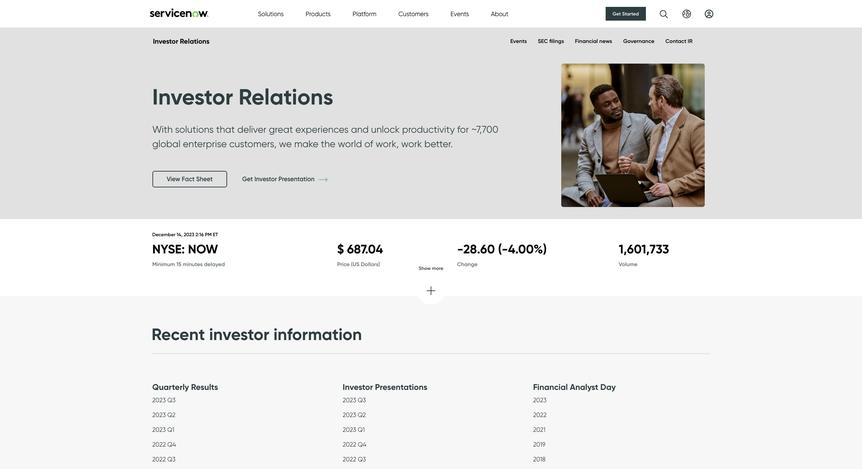 Task type: locate. For each thing, give the bounding box(es) containing it.
2 q1 from the left
[[358, 427, 365, 434]]

events link
[[511, 37, 527, 46]]

0 horizontal spatial get
[[242, 176, 253, 183]]

2023 q2
[[152, 412, 176, 419], [343, 412, 366, 419]]

2018
[[533, 456, 546, 463]]

solutions
[[258, 10, 284, 17]]

0 horizontal spatial events
[[451, 10, 469, 17]]

1 vertical spatial relations
[[239, 83, 334, 111]]

14,
[[177, 232, 183, 238]]

1 horizontal spatial 2022 q4
[[343, 441, 367, 449]]

2022 q3 for investor presentations
[[343, 456, 366, 463]]

results
[[191, 383, 218, 393]]

1 horizontal spatial 2023 q2 link
[[343, 412, 366, 421]]

1 horizontal spatial 2022 q4 link
[[343, 441, 367, 450]]

2 2023 q1 from the left
[[343, 427, 365, 434]]

1 2023 q3 link from the left
[[152, 397, 176, 406]]

1 horizontal spatial q4
[[358, 441, 367, 449]]

2 q2 from the left
[[358, 412, 366, 419]]

2022 q3 for quarterly results
[[152, 456, 176, 463]]

sec
[[538, 38, 548, 45]]

fact
[[182, 176, 195, 183]]

get investor presentation
[[242, 176, 316, 183]]

2022 q4 for quarterly
[[152, 441, 176, 449]]

q2 for quarterly
[[167, 412, 176, 419]]

relations down servicenow image
[[180, 37, 210, 45]]

financial news
[[575, 38, 613, 45]]

2022 q3 link
[[152, 456, 176, 465], [343, 456, 366, 465]]

0 horizontal spatial 2023 q3 link
[[152, 397, 176, 406]]

2023 q3 down quarterly
[[152, 397, 176, 404]]

2022 q4
[[152, 441, 176, 449], [343, 441, 367, 449]]

day
[[601, 383, 616, 393]]

investor
[[153, 37, 178, 45], [152, 83, 233, 111], [255, 176, 277, 183], [343, 383, 373, 393]]

2023 q3 link for quarterly
[[152, 397, 176, 406]]

0 horizontal spatial financial
[[533, 383, 568, 393]]

q4
[[167, 441, 176, 449], [358, 441, 367, 449]]

1 q4 from the left
[[167, 441, 176, 449]]

2 2023 q3 link from the left
[[343, 397, 366, 406]]

2023 link
[[533, 397, 547, 406]]

price
[[337, 261, 350, 268]]

1 2022 q3 link from the left
[[152, 456, 176, 465]]

0 horizontal spatial 2022 q3
[[152, 456, 176, 463]]

1 horizontal spatial 2022 q3
[[343, 456, 366, 463]]

1 vertical spatial get
[[242, 176, 253, 183]]

(us
[[351, 261, 360, 268]]

show more
[[419, 266, 444, 272]]

2023 q1 link for quarterly results
[[152, 427, 175, 435]]

1 horizontal spatial 2023 q3 link
[[343, 397, 366, 406]]

28.60
[[464, 242, 495, 257]]

2022 q4 link
[[152, 441, 176, 450], [343, 441, 367, 450]]

2:16
[[196, 232, 204, 238]]

financial
[[575, 38, 598, 45], [533, 383, 568, 393]]

0 horizontal spatial 2022 q4
[[152, 441, 176, 449]]

2 2023 q3 from the left
[[343, 397, 366, 404]]

0 horizontal spatial 2023 q1
[[152, 427, 175, 434]]

1 q1 from the left
[[167, 427, 175, 434]]

quarterly results
[[152, 383, 218, 393]]

2 2023 q2 from the left
[[343, 412, 366, 419]]

0 horizontal spatial relations
[[180, 37, 210, 45]]

2023 q1 for quarterly
[[152, 427, 175, 434]]

2 2023 q2 link from the left
[[343, 412, 366, 421]]

financial left news
[[575, 38, 598, 45]]

1 horizontal spatial relations
[[239, 83, 334, 111]]

0 horizontal spatial 2022 q4 link
[[152, 441, 176, 450]]

investor relations down servicenow image
[[153, 37, 210, 45]]

q2 for investor
[[358, 412, 366, 419]]

1 horizontal spatial events
[[511, 38, 527, 45]]

2018 link
[[533, 456, 546, 465]]

2 2022 q4 from the left
[[343, 441, 367, 449]]

1 2023 q2 from the left
[[152, 412, 176, 419]]

contact
[[666, 38, 687, 45]]

work
[[401, 138, 422, 150]]

get
[[613, 11, 621, 17], [242, 176, 253, 183]]

contact ir
[[666, 38, 693, 45]]

december
[[152, 232, 176, 238]]

q3
[[167, 397, 176, 404], [358, 397, 366, 404], [167, 456, 176, 463], [358, 456, 366, 463]]

0 horizontal spatial 2023 q2 link
[[152, 412, 176, 421]]

1 horizontal spatial q1
[[358, 427, 365, 434]]

2023 q1
[[152, 427, 175, 434], [343, 427, 365, 434]]

investor
[[209, 324, 270, 345]]

2 2023 q1 link from the left
[[343, 427, 365, 435]]

relations up great
[[239, 83, 334, 111]]

the
[[321, 138, 336, 150]]

2023 q3 down investor presentations
[[343, 397, 366, 404]]

customers, we
[[229, 138, 292, 150]]

0 horizontal spatial 2023 q3
[[152, 397, 176, 404]]

0 horizontal spatial 2023 q1 link
[[152, 427, 175, 435]]

delayed
[[204, 261, 225, 268]]

events for events popup button
[[451, 10, 469, 17]]

q1 for quarterly
[[167, 427, 175, 434]]

platform button
[[353, 9, 377, 18]]

1 horizontal spatial 2023 q1 link
[[343, 427, 365, 435]]

0 horizontal spatial 2022 q3 link
[[152, 456, 176, 465]]

1 2023 q2 link from the left
[[152, 412, 176, 421]]

1 horizontal spatial get
[[613, 11, 621, 17]]

2023 q2 link for quarterly results
[[152, 412, 176, 421]]

minimum
[[152, 261, 175, 268]]

products button
[[306, 9, 331, 18]]

1 vertical spatial investor relations
[[152, 83, 334, 111]]

1 horizontal spatial 2022 q3 link
[[343, 456, 366, 465]]

0 vertical spatial events
[[451, 10, 469, 17]]

1 2022 q3 from the left
[[152, 456, 176, 463]]

1 2022 q4 link from the left
[[152, 441, 176, 450]]

1 horizontal spatial 2023 q3
[[343, 397, 366, 404]]

2 2022 q4 link from the left
[[343, 441, 367, 450]]

2023 q3 link
[[152, 397, 176, 406], [343, 397, 366, 406]]

2022 q4 link for quarterly
[[152, 441, 176, 450]]

quarterly
[[152, 383, 189, 393]]

q1
[[167, 427, 175, 434], [358, 427, 365, 434]]

of
[[365, 138, 373, 150]]

view fact sheet
[[167, 176, 213, 183]]

4.00%)
[[508, 242, 547, 257]]

get investor presentation link
[[242, 176, 338, 183]]

2 q4 from the left
[[358, 441, 367, 449]]

investor relations up deliver
[[152, 83, 334, 111]]

get inside "link"
[[613, 11, 621, 17]]

2023 q3 link down quarterly
[[152, 397, 176, 406]]

1 2023 q1 link from the left
[[152, 427, 175, 435]]

events for events link
[[511, 38, 527, 45]]

1 horizontal spatial financial
[[575, 38, 598, 45]]

0 horizontal spatial 2023 q2
[[152, 412, 176, 419]]

sec filings link
[[538, 37, 564, 46]]

sec filings
[[538, 38, 564, 45]]

1 horizontal spatial 2023 q1
[[343, 427, 365, 434]]

2023 q3
[[152, 397, 176, 404], [343, 397, 366, 404]]

for
[[458, 124, 469, 135]]

2023 q3 link down investor presentations
[[343, 397, 366, 406]]

1 vertical spatial financial
[[533, 383, 568, 393]]

2 2022 q3 from the left
[[343, 456, 366, 463]]

financial for financial analyst day
[[533, 383, 568, 393]]

1 2023 q3 from the left
[[152, 397, 176, 404]]

1 2023 q1 from the left
[[152, 427, 175, 434]]

that
[[216, 124, 235, 135]]

1 horizontal spatial q2
[[358, 412, 366, 419]]

2 2022 q3 link from the left
[[343, 456, 366, 465]]

1 vertical spatial events
[[511, 38, 527, 45]]

volume
[[619, 261, 638, 268]]

more
[[432, 266, 444, 272]]

0 horizontal spatial q1
[[167, 427, 175, 434]]

1 q2 from the left
[[167, 412, 176, 419]]

1 horizontal spatial 2023 q2
[[343, 412, 366, 419]]

and
[[351, 124, 369, 135]]

0 vertical spatial financial
[[575, 38, 598, 45]]

2023
[[184, 232, 194, 238], [152, 397, 166, 404], [343, 397, 356, 404], [533, 397, 547, 404], [152, 412, 166, 419], [343, 412, 356, 419], [152, 427, 166, 434], [343, 427, 356, 434]]

with solutions that deliver great experiences and unlock productivity for ~7,700 global enterprise customers, we make the world of work, work better.
[[152, 124, 499, 150]]

2022 q3 link for investor
[[343, 456, 366, 465]]

2023 q2 link
[[152, 412, 176, 421], [343, 412, 366, 421]]

0 horizontal spatial q2
[[167, 412, 176, 419]]

1 2022 q4 from the left
[[152, 441, 176, 449]]

financial for financial news
[[575, 38, 598, 45]]

0 vertical spatial relations
[[180, 37, 210, 45]]

financial up '2023' link
[[533, 383, 568, 393]]

events
[[451, 10, 469, 17], [511, 38, 527, 45]]

recent
[[152, 324, 205, 345]]

2022 q4 for investor
[[343, 441, 367, 449]]

0 vertical spatial get
[[613, 11, 621, 17]]

0 horizontal spatial q4
[[167, 441, 176, 449]]



Task type: vqa. For each thing, say whether or not it's contained in the screenshot.
"q2" corresponding to Quarterly
yes



Task type: describe. For each thing, give the bounding box(es) containing it.
nyse:
[[152, 242, 185, 257]]

2019
[[533, 441, 546, 449]]

2022 link
[[533, 412, 547, 421]]

q4 for investor
[[358, 441, 367, 449]]

get started link
[[606, 7, 646, 21]]

price (us dollars)
[[337, 261, 380, 268]]

minutes
[[183, 261, 203, 268]]

investor relations link
[[153, 37, 210, 45]]

2023 q1 for investor
[[343, 427, 365, 434]]

2023 q3 for investor presentations
[[343, 397, 366, 404]]

with solutions
[[152, 124, 214, 135]]

events button
[[451, 9, 469, 18]]

analyst
[[570, 383, 599, 393]]

2023 q3 for quarterly results
[[152, 397, 176, 404]]

15
[[176, 261, 182, 268]]

solutions button
[[258, 9, 284, 18]]

now
[[188, 242, 218, 257]]

2019 link
[[533, 441, 546, 450]]

governance
[[624, 38, 655, 45]]

get for get started
[[613, 11, 621, 17]]

better.
[[425, 138, 453, 150]]

global enterprise
[[152, 138, 227, 150]]

get started
[[613, 11, 639, 17]]

deliver
[[237, 124, 267, 135]]

2021 link
[[533, 427, 546, 435]]

make
[[294, 138, 319, 150]]

minimum 15 minutes delayed
[[152, 261, 225, 268]]

experiences
[[296, 124, 349, 135]]

financial news link
[[575, 37, 613, 46]]

get for get investor presentation
[[242, 176, 253, 183]]

2023 q2 for quarterly results
[[152, 412, 176, 419]]

governance link
[[624, 37, 655, 46]]

productivity
[[402, 124, 455, 135]]

news
[[600, 38, 613, 45]]

customers
[[399, 10, 429, 17]]

presentations
[[375, 383, 428, 393]]

view
[[167, 176, 180, 183]]

financial analyst day
[[533, 383, 616, 393]]

ir
[[688, 38, 693, 45]]

go to servicenow account image
[[705, 9, 714, 18]]

information
[[274, 324, 362, 345]]

et
[[213, 232, 218, 238]]

687.04
[[347, 242, 383, 257]]

~7,700
[[472, 124, 499, 135]]

2023 q2 link for investor presentations
[[343, 412, 366, 421]]

great
[[269, 124, 293, 135]]

q1 for investor
[[358, 427, 365, 434]]

products
[[306, 10, 331, 17]]

pm
[[205, 232, 212, 238]]

-28.60 (-4.00%)
[[457, 242, 547, 257]]

sheet
[[196, 176, 213, 183]]

filings
[[550, 38, 564, 45]]

nyse: now
[[152, 242, 218, 257]]

2021
[[533, 427, 546, 434]]

change
[[457, 261, 478, 268]]

q4 for quarterly
[[167, 441, 176, 449]]

recent investor information
[[152, 324, 362, 345]]

2022 q3 link for quarterly
[[152, 456, 176, 465]]

world
[[338, 138, 362, 150]]

contact ir link
[[666, 37, 693, 46]]

investor presentations
[[343, 383, 428, 393]]

platform
[[353, 10, 377, 17]]

about button
[[491, 9, 509, 18]]

work,
[[376, 138, 399, 150]]

unlock
[[371, 124, 400, 135]]

2023 q2 for investor presentations
[[343, 412, 366, 419]]

-
[[457, 242, 464, 257]]

0 vertical spatial investor relations
[[153, 37, 210, 45]]

started
[[623, 11, 639, 17]]

december 14, 2023 2:16 pm et
[[152, 232, 218, 238]]

2023 q1 link for investor presentations
[[343, 427, 365, 435]]

view fact sheet link
[[152, 171, 227, 188]]

customers button
[[399, 9, 429, 18]]

1,601,733
[[619, 242, 670, 257]]

servicenow image
[[149, 8, 209, 17]]

2023 q3 link for investor
[[343, 397, 366, 406]]

$
[[337, 242, 344, 257]]

2022 q4 link for investor
[[343, 441, 367, 450]]

presentation
[[279, 176, 315, 183]]

show
[[419, 266, 431, 272]]

dollars)
[[361, 261, 380, 268]]

show more button
[[418, 266, 445, 305]]



